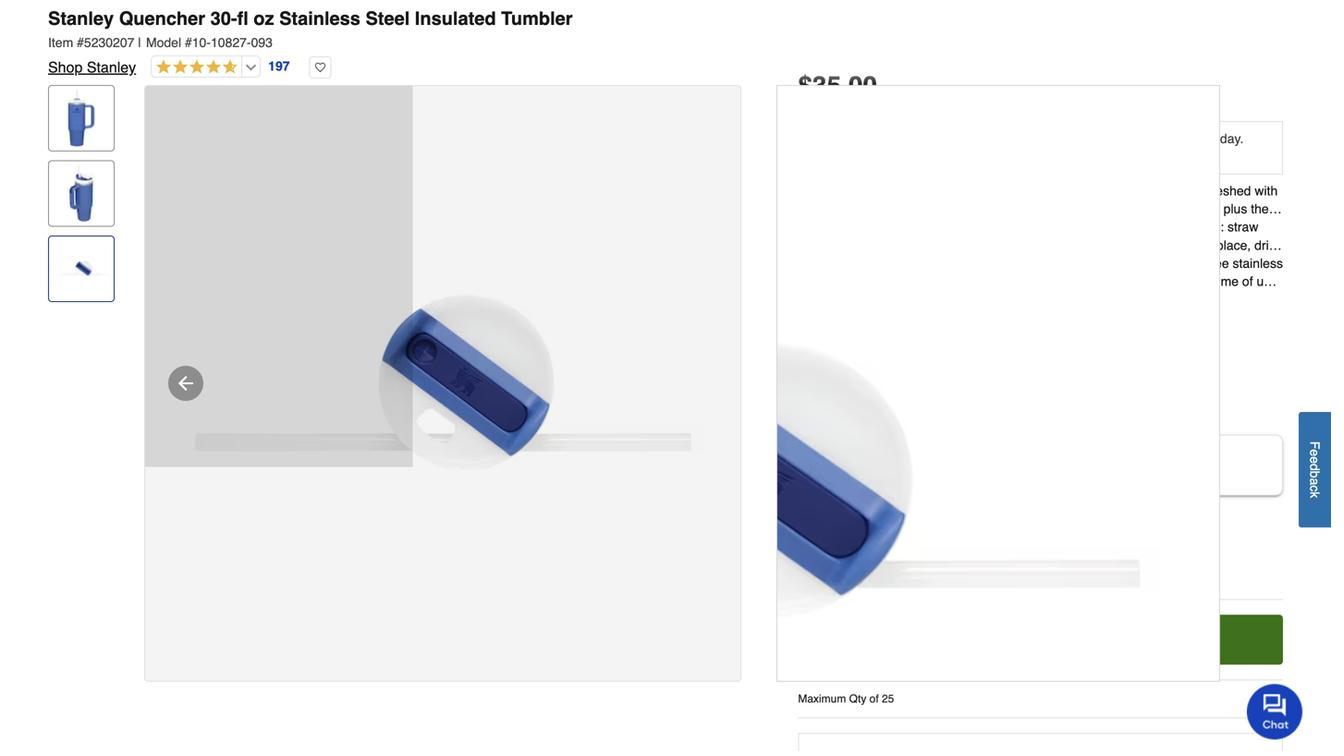 Task type: locate. For each thing, give the bounding box(es) containing it.
10-
[[192, 35, 211, 50]]

quencher up model
[[119, 8, 205, 29]]

keeps
[[1134, 183, 1168, 198], [972, 202, 1006, 216]]

4.6 stars image
[[152, 59, 238, 76]]

cover down resist
[[912, 256, 944, 271]]

when
[[886, 131, 917, 146]]

1 horizontal spatial straw
[[1228, 220, 1258, 235]]

the inside your dream tumbler: the h20 flowstate tumbler keeps you refreshed with its double wall vacuum that keeps your drink cold, iced or hot for hours, plus the narrow base on all sizes fits just about any car cup holder and it is dishwasher safe
[[1251, 202, 1269, 216]]

is
[[1180, 220, 1190, 235]]

h20 up your
[[999, 183, 1022, 198]]

2 horizontal spatial to
[[1173, 274, 1183, 289]]

stand
[[1119, 274, 1151, 289]]

with up leak
[[1022, 238, 1045, 253]]

1 horizontal spatial you
[[1172, 183, 1193, 198]]

0 horizontal spatial use
[[900, 292, 921, 307]]

miles
[[1040, 539, 1073, 554]]

lowe's
[[967, 539, 1010, 554]]

0 vertical spatial you
[[920, 131, 941, 146]]

1 vertical spatial for
[[969, 256, 984, 271]]

you inside '$ 35 . 00 when you choose 5% savings on eligible purchases every day.'
[[920, 131, 941, 146]]

use down full- on the top right of the page
[[900, 292, 921, 307]]

iris image
[[804, 341, 852, 389]]

its
[[813, 202, 826, 216]]

at
[[906, 514, 917, 529], [892, 539, 903, 554]]

keeps up hot
[[1134, 183, 1168, 198]]

tumbler
[[1087, 183, 1130, 198]]

quencher down 'top'
[[916, 274, 973, 289]]

h20 inside your dream tumbler: the h20 flowstate tumbler keeps you refreshed with its double wall vacuum that keeps your drink cold, iced or hot for hours, plus the narrow base on all sizes fits just about any car cup holder and it is dishwasher safe
[[999, 183, 1022, 198]]

d
[[1308, 464, 1322, 471]]

2 vertical spatial a
[[1308, 478, 1322, 485]]

0 horizontal spatial cover
[[912, 256, 944, 271]]

item number 5 2 3 0 2 0 7 and model number 1 0 - 1 0 8 2 7 - 0 9 3 element
[[48, 33, 1283, 52]]

0 vertical spatial drink
[[1039, 202, 1067, 216]]

stanley up item
[[48, 8, 114, 29]]

flowstate
[[1026, 183, 1083, 198]]

at up "mesquite"
[[906, 514, 917, 529]]

f e e d b a c k button
[[1299, 412, 1331, 528]]

0 vertical spatial stock
[[870, 514, 903, 529]]

1 horizontal spatial for
[[1165, 202, 1180, 216]]

0 vertical spatial cover
[[1074, 220, 1106, 235]]

drink down flowstate at the right of page
[[1039, 202, 1067, 216]]

# right model
[[185, 35, 192, 50]]

0 vertical spatial and
[[1145, 220, 1167, 235]]

1 use from the left
[[900, 292, 921, 307]]

2 vertical spatial stanley
[[869, 274, 912, 289]]

cold,
[[1070, 202, 1098, 216]]

the
[[973, 183, 995, 198]]

a down rotating
[[1049, 238, 1056, 253]]

0 vertical spatial in
[[1203, 238, 1213, 253]]

2 vertical spatial with
[[1022, 238, 1045, 253]]

choose
[[945, 131, 986, 146]]

stainless
[[279, 8, 360, 29]]

positions:
[[1169, 220, 1224, 235]]

straw down plus
[[1228, 220, 1258, 235]]

and inside advanced lid construction: rotating cover with three positions: straw opening designed to resist splashes with a seal that holds the straw in place, drink opening, and full-cover top for added leak resistance
[[866, 256, 888, 271]]

1 horizontal spatial quencher
[[916, 274, 973, 289]]

k
[[1308, 492, 1322, 498]]

stock down out of stock at
[[856, 539, 888, 554]]

on left eligible
[[1060, 131, 1074, 146]]

h20 down 'added'
[[976, 274, 1000, 289]]

1 vertical spatial that
[[1087, 238, 1108, 253]]

1 horizontal spatial that
[[1087, 238, 1108, 253]]

has
[[1003, 274, 1024, 289]]

2 horizontal spatial a
[[1308, 478, 1322, 485]]

for up it
[[1165, 202, 1180, 216]]

2 vertical spatial and
[[1083, 292, 1105, 307]]

drink up stainless
[[1255, 238, 1283, 253]]

1 horizontal spatial with
[[1110, 220, 1133, 235]]

0 vertical spatial stanley
[[48, 8, 114, 29]]

heart outline image
[[309, 56, 331, 79]]

added
[[988, 256, 1024, 271]]

f e e d b a c k
[[1308, 441, 1322, 498]]

in up free
[[1203, 238, 1213, 253]]

0 horizontal spatial quencher
[[119, 8, 205, 29]]

steel,
[[813, 274, 844, 289]]

constructed
[[1010, 256, 1080, 271]]

2 e from the top
[[1308, 457, 1322, 464]]

bpa
[[1179, 256, 1204, 271]]

resist
[[933, 238, 964, 253]]

to down 90%
[[1105, 274, 1116, 289]]

keeps up just
[[972, 202, 1006, 216]]

double
[[829, 202, 868, 216]]

stainless
[[1233, 256, 1283, 271]]

free
[[1207, 256, 1229, 271]]

a up k
[[1308, 478, 1322, 485]]

9
[[831, 539, 839, 554]]

0 vertical spatial with
[[1255, 183, 1278, 198]]

plus
[[1224, 202, 1247, 216]]

a down bpa
[[1187, 274, 1194, 289]]

f
[[1308, 441, 1322, 449]]

1 vertical spatial straw
[[1168, 238, 1199, 253]]

e up d
[[1308, 449, 1322, 457]]

and left it
[[1145, 220, 1167, 235]]

0 horizontal spatial keeps
[[972, 202, 1006, 216]]

5230207
[[84, 35, 134, 50]]

on inside your dream tumbler: the h20 flowstate tumbler keeps you refreshed with its double wall vacuum that keeps your drink cold, iced or hot for hours, plus the narrow base on all sizes fits just about any car cup holder and it is dishwasher safe
[[888, 220, 902, 235]]

0 vertical spatial for
[[1165, 202, 1180, 216]]

$35.00 down 'iris' image
[[811, 401, 845, 414]]

that down cup on the right
[[1087, 238, 1108, 253]]

steel
[[366, 8, 410, 29]]

the inside advanced lid construction: rotating cover with three positions: straw opening designed to resist splashes with a seal that holds the straw in place, drink opening, and full-cover top for added leak resistance
[[1147, 238, 1165, 253]]

0 vertical spatial h20
[[999, 183, 1022, 198]]

wall
[[872, 202, 894, 216]]

2 use from the left
[[977, 292, 998, 307]]

1 vertical spatial h20
[[976, 274, 1000, 289]]

1 horizontal spatial in
[[1203, 238, 1213, 253]]

0 horizontal spatial in
[[842, 539, 852, 554]]

maximum
[[798, 693, 846, 706]]

and inside your dream tumbler: the h20 flowstate tumbler keeps you refreshed with its double wall vacuum that keeps your drink cold, iced or hot for hours, plus the narrow base on all sizes fits just about any car cup holder and it is dishwasher safe
[[1145, 220, 1167, 235]]

to right up
[[1173, 274, 1183, 289]]

1 horizontal spatial and
[[1083, 292, 1105, 307]]

the down friendly
[[878, 292, 896, 307]]

and down designed
[[866, 256, 888, 271]]

eliminating
[[813, 292, 875, 307]]

stanley down 5230207
[[87, 59, 136, 76]]

1 horizontal spatial drink
[[1255, 238, 1283, 253]]

pickup
[[810, 445, 852, 460]]

on left all
[[888, 220, 902, 235]]

1 vertical spatial and
[[866, 256, 888, 271]]

093
[[251, 35, 273, 50]]

stock right out
[[870, 514, 903, 529]]

that
[[947, 202, 968, 216], [1087, 238, 1108, 253]]

stanley inside stanley quencher 30-fl oz stainless steel insulated tumbler item # 5230207 | model # 10-10827-093
[[48, 8, 114, 29]]

up
[[1155, 274, 1169, 289]]

0 horizontal spatial for
[[969, 256, 984, 271]]

in right 9
[[842, 539, 852, 554]]

day.
[[1220, 131, 1244, 146]]

0 vertical spatial a
[[1049, 238, 1056, 253]]

of right out
[[856, 514, 867, 529]]

leak
[[1027, 256, 1051, 271]]

safe
[[813, 238, 837, 253]]

2 # from the left
[[185, 35, 192, 50]]

1 horizontal spatial $35.00
[[876, 399, 910, 412]]

hours,
[[1184, 202, 1220, 216]]

$
[[798, 71, 812, 101]]

0 horizontal spatial you
[[920, 131, 941, 146]]

you right when
[[920, 131, 941, 146]]

on inside '$ 35 . 00 when you choose 5% savings on eligible purchases every day.'
[[1060, 131, 1074, 146]]

a
[[1049, 238, 1056, 253], [1187, 274, 1194, 289], [1308, 478, 1322, 485]]

1 vertical spatial quencher
[[916, 274, 973, 289]]

e
[[1308, 449, 1322, 457], [1308, 457, 1322, 464]]

lifetime
[[1198, 274, 1239, 289]]

with up holds
[[1110, 220, 1133, 235]]

use left the plastic at right
[[977, 292, 998, 307]]

1 vertical spatial drink
[[1255, 238, 1283, 253]]

to down sizes
[[919, 238, 929, 253]]

0 horizontal spatial at
[[892, 539, 903, 554]]

1 e from the top
[[1308, 449, 1322, 457]]

1 horizontal spatial use
[[977, 292, 998, 307]]

0 vertical spatial that
[[947, 202, 968, 216]]

that up "fits"
[[947, 202, 968, 216]]

just
[[975, 220, 996, 235]]

construction:
[[911, 220, 1019, 235]]

1 vertical spatial you
[[1172, 183, 1193, 198]]

qty
[[849, 693, 866, 706]]

a inside advanced lid construction: rotating cover with three positions: straw opening designed to resist splashes with a seal that holds the straw in place, drink opening, and full-cover top for added leak resistance
[[1049, 238, 1056, 253]]

1 vertical spatial a
[[1187, 274, 1194, 289]]

maximum qty of 25
[[798, 693, 894, 706]]

1 horizontal spatial #
[[185, 35, 192, 50]]

tumbler
[[501, 8, 573, 29]]

hot
[[1144, 202, 1162, 216]]

197
[[268, 59, 290, 74]]

a inside earth-friendly durability: constructed of 90% recycled bpa free stainless steel, the stanley quencher h20 has the durability to stand up to a lifetime of use, eliminating the use of single-use plastic bottles and straws
[[1187, 274, 1194, 289]]

stanley inside earth-friendly durability: constructed of 90% recycled bpa free stainless steel, the stanley quencher h20 has the durability to stand up to a lifetime of use, eliminating the use of single-use plastic bottles and straws
[[869, 274, 912, 289]]

durability:
[[927, 256, 1006, 271]]

1 horizontal spatial cover
[[1074, 220, 1106, 235]]

1 horizontal spatial at
[[906, 514, 917, 529]]

splashes
[[968, 238, 1019, 253]]

c
[[1308, 485, 1322, 492]]

h20
[[999, 183, 1022, 198], [976, 274, 1000, 289]]

of down stainless
[[1242, 274, 1253, 289]]

0 horizontal spatial and
[[866, 256, 888, 271]]

0 vertical spatial at
[[906, 514, 917, 529]]

e up b
[[1308, 457, 1322, 464]]

1 horizontal spatial a
[[1187, 274, 1194, 289]]

narrow
[[813, 220, 852, 235]]

on
[[1060, 131, 1074, 146], [888, 220, 902, 235]]

with right refreshed
[[1255, 183, 1278, 198]]

rotating
[[1023, 220, 1071, 235]]

quencher inside stanley quencher 30-fl oz stainless steel insulated tumbler item # 5230207 | model # 10-10827-093
[[119, 8, 205, 29]]

you up hours,
[[1172, 183, 1193, 198]]

stanley down friendly
[[869, 274, 912, 289]]

1 vertical spatial stanley
[[87, 59, 136, 76]]

0 horizontal spatial #
[[77, 35, 84, 50]]

2 horizontal spatial and
[[1145, 220, 1167, 235]]

you
[[920, 131, 941, 146], [1172, 183, 1193, 198]]

your dream tumbler: the h20 flowstate tumbler keeps you refreshed with its double wall vacuum that keeps your drink cold, iced or hot for hours, plus the narrow base on all sizes fits just about any car cup holder and it is dishwasher safe
[[813, 183, 1278, 253]]

1 horizontal spatial keeps
[[1134, 183, 1168, 198]]

and down durability
[[1083, 292, 1105, 307]]

0 horizontal spatial a
[[1049, 238, 1056, 253]]

0 vertical spatial on
[[1060, 131, 1074, 146]]

(
[[1014, 539, 1018, 554]]

0 vertical spatial quencher
[[119, 8, 205, 29]]

# right item
[[77, 35, 84, 50]]

$35.00 down alpine image
[[876, 399, 910, 412]]

0 horizontal spatial that
[[947, 202, 968, 216]]

chat invite button image
[[1247, 684, 1303, 740]]

0 horizontal spatial drink
[[1039, 202, 1067, 216]]

1 vertical spatial on
[[888, 220, 902, 235]]

0 horizontal spatial $35.00
[[811, 401, 845, 414]]

stock for in
[[856, 539, 888, 554]]

nearby
[[858, 465, 894, 478]]

with inside your dream tumbler: the h20 flowstate tumbler keeps you refreshed with its double wall vacuum that keeps your drink cold, iced or hot for hours, plus the narrow base on all sizes fits just about any car cup holder and it is dishwasher safe
[[1255, 183, 1278, 198]]

2 horizontal spatial with
[[1255, 183, 1278, 198]]

0 horizontal spatial on
[[888, 220, 902, 235]]

1 vertical spatial stock
[[856, 539, 888, 554]]

1 vertical spatial at
[[892, 539, 903, 554]]

for
[[1165, 202, 1180, 216], [969, 256, 984, 271]]

cover down the cold,
[[1074, 220, 1106, 235]]

0 horizontal spatial to
[[919, 238, 929, 253]]

the up 'recycled'
[[1147, 238, 1165, 253]]

for right 'top'
[[969, 256, 984, 271]]

the right plus
[[1251, 202, 1269, 216]]

in inside advanced lid construction: rotating cover with three positions: straw opening designed to resist splashes with a seal that holds the straw in place, drink opening, and full-cover top for added leak resistance
[[1203, 238, 1213, 253]]

b
[[1308, 471, 1322, 478]]

1 horizontal spatial on
[[1060, 131, 1074, 146]]

stock for of
[[870, 514, 903, 529]]

straw down is
[[1168, 238, 1199, 253]]

at up stores
[[892, 539, 903, 554]]



Task type: vqa. For each thing, say whether or not it's contained in the screenshot.
Advertisement REGION
no



Task type: describe. For each thing, give the bounding box(es) containing it.
35
[[812, 71, 841, 101]]

seal
[[1060, 238, 1083, 253]]

model
[[146, 35, 181, 50]]

for inside your dream tumbler: the h20 flowstate tumbler keeps you refreshed with its double wall vacuum that keeps your drink cold, iced or hot for hours, plus the narrow base on all sizes fits just about any car cup holder and it is dishwasher safe
[[1165, 202, 1180, 216]]

eligible
[[1078, 131, 1118, 146]]

1 vertical spatial with
[[1110, 220, 1133, 235]]

check
[[812, 569, 843, 582]]

your
[[1010, 202, 1035, 216]]

resistance
[[1055, 256, 1114, 271]]

1 horizontal spatial to
[[1105, 274, 1116, 289]]

holder
[[1106, 220, 1142, 235]]

that inside advanced lid construction: rotating cover with three positions: straw opening designed to resist splashes with a seal that holds the straw in place, drink opening, and full-cover top for added leak resistance
[[1087, 238, 1108, 253]]

insulated
[[415, 8, 496, 29]]

0 horizontal spatial with
[[1022, 238, 1045, 253]]

iced
[[1101, 202, 1125, 216]]

5%
[[990, 131, 1009, 146]]

shop
[[48, 59, 83, 76]]

)
[[1032, 539, 1037, 554]]

and inside earth-friendly durability: constructed of 90% recycled bpa free stainless steel, the stanley quencher h20 has the durability to stand up to a lifetime of use, eliminating the use of single-use plastic bottles and straws
[[1083, 292, 1105, 307]]

recycled
[[1127, 256, 1175, 271]]

the down leak
[[1028, 274, 1046, 289]]

check other stores button
[[812, 566, 909, 585]]

pickup image
[[809, 514, 824, 529]]

stores
[[877, 569, 909, 582]]

Stepper number input field with increment and decrement buttons number field
[[848, 615, 900, 667]]

designed
[[862, 238, 915, 253]]

straws
[[1108, 292, 1146, 307]]

9 in stock at mesquite lowe's ( 12 ) miles
[[831, 539, 1073, 554]]

other
[[846, 569, 874, 582]]

item
[[48, 35, 73, 50]]

earth-
[[813, 256, 861, 271]]

vacuum
[[898, 202, 943, 216]]

1 # from the left
[[77, 35, 84, 50]]

alpine image
[[869, 340, 917, 388]]

lid
[[887, 220, 908, 235]]

fits
[[955, 220, 972, 235]]

dream
[[854, 183, 901, 198]]

of left 90%
[[1083, 256, 1094, 271]]

drink inside your dream tumbler: the h20 flowstate tumbler keeps you refreshed with its double wall vacuum that keeps your drink cold, iced or hot for hours, plus the narrow base on all sizes fits just about any car cup holder and it is dishwasher safe
[[1039, 202, 1067, 216]]

advanced lid construction: rotating cover with three positions: straw opening designed to resist splashes with a seal that holds the straw in place, drink opening, and full-cover top for added leak resistance
[[813, 220, 1283, 271]]

your
[[813, 183, 850, 198]]

stanley 10-10827-093 water-bottles-mugs - thumbnail view #2 image
[[53, 165, 110, 222]]

holds
[[1112, 238, 1143, 253]]

car
[[1060, 220, 1078, 235]]

any
[[1035, 220, 1056, 235]]

stanley 10-10827-093 water-bottles-mugs - thumbnail view #3 image
[[53, 241, 110, 298]]

$ 35 . 00 when you choose 5% savings on eligible purchases every day.
[[798, 71, 1244, 146]]

available
[[810, 465, 855, 478]]

stanley 10-10827-093 quencher 30-fl oz stainless steel insulated tumbler - thumbnail image
[[53, 90, 110, 147]]

mesquite
[[907, 539, 963, 554]]

30-
[[210, 8, 237, 29]]

0 horizontal spatial straw
[[1168, 238, 1199, 253]]

out
[[831, 514, 852, 529]]

.
[[841, 71, 848, 101]]

the up eliminating at the right top of the page
[[847, 274, 865, 289]]

base
[[856, 220, 884, 235]]

$35.00 for alpine image
[[876, 399, 910, 412]]

tumbler:
[[904, 183, 969, 198]]

for inside advanced lid construction: rotating cover with three positions: straw opening designed to resist splashes with a seal that holds the straw in place, drink opening, and full-cover top for added leak resistance
[[969, 256, 984, 271]]

at for in
[[892, 539, 903, 554]]

check circle filled image
[[809, 540, 824, 555]]

|
[[138, 35, 141, 50]]

a inside button
[[1308, 478, 1322, 485]]

pickup option group
[[791, 428, 1290, 503]]

12
[[1018, 539, 1032, 554]]

at for of
[[906, 514, 917, 529]]

plastic
[[1001, 292, 1038, 307]]

stanley quencher 30-fl oz stainless steel insulated tumbler item # 5230207 | model # 10-10827-093
[[48, 8, 573, 50]]

you inside your dream tumbler: the h20 flowstate tumbler keeps you refreshed with its double wall vacuum that keeps your drink cold, iced or hot for hours, plus the narrow base on all sizes fits just about any car cup holder and it is dishwasher safe
[[1172, 183, 1193, 198]]

stanley 10-10827-093 water-bottles-mugs - view #3 image
[[145, 86, 740, 681]]

arrow left image
[[175, 373, 197, 395]]

it
[[1170, 220, 1177, 235]]

earth-friendly durability: constructed of 90% recycled bpa free stainless steel, the stanley quencher h20 has the durability to stand up to a lifetime of use, eliminating the use of single-use plastic bottles and straws
[[813, 256, 1283, 307]]

10827-
[[211, 35, 251, 50]]

bottles
[[1042, 292, 1080, 307]]

quencher inside earth-friendly durability: constructed of 90% recycled bpa free stainless steel, the stanley quencher h20 has the durability to stand up to a lifetime of use, eliminating the use of single-use plastic bottles and straws
[[916, 274, 973, 289]]

cup
[[1081, 220, 1102, 235]]

of left single-
[[924, 292, 935, 307]]

that inside your dream tumbler: the h20 flowstate tumbler keeps you refreshed with its double wall vacuum that keeps your drink cold, iced or hot for hours, plus the narrow base on all sizes fits just about any car cup holder and it is dishwasher safe
[[947, 202, 968, 216]]

to inside advanced lid construction: rotating cover with three positions: straw opening designed to resist splashes with a seal that holds the straw in place, drink opening, and full-cover top for added leak resistance
[[919, 238, 929, 253]]

durability
[[1050, 274, 1101, 289]]

0 vertical spatial straw
[[1228, 220, 1258, 235]]

or
[[1129, 202, 1140, 216]]

fl
[[237, 8, 248, 29]]

h20 inside earth-friendly durability: constructed of 90% recycled bpa free stainless steel, the stanley quencher h20 has the durability to stand up to a lifetime of use, eliminating the use of single-use plastic bottles and straws
[[976, 274, 1000, 289]]

drink inside advanced lid construction: rotating cover with three positions: straw opening designed to resist splashes with a seal that holds the straw in place, drink opening, and full-cover top for added leak resistance
[[1255, 238, 1283, 253]]

shop stanley
[[48, 59, 136, 76]]

single-
[[939, 292, 977, 307]]

1 vertical spatial in
[[842, 539, 852, 554]]

use,
[[1257, 274, 1281, 289]]

all
[[906, 220, 919, 235]]

$35.00 for 'iris' image
[[811, 401, 845, 414]]

1 vertical spatial keeps
[[972, 202, 1006, 216]]

about
[[999, 220, 1032, 235]]

0 vertical spatial keeps
[[1134, 183, 1168, 198]]

purchases
[[1122, 131, 1181, 146]]

top
[[947, 256, 965, 271]]

1 vertical spatial cover
[[912, 256, 944, 271]]

out of stock at
[[831, 514, 917, 529]]

00
[[848, 71, 877, 101]]

of left "25"
[[870, 693, 879, 706]]

advanced
[[813, 220, 884, 235]]

refreshed
[[1196, 183, 1251, 198]]

dishwasher
[[1193, 220, 1259, 235]]

opening,
[[813, 256, 862, 271]]

check other stores
[[812, 569, 909, 582]]



